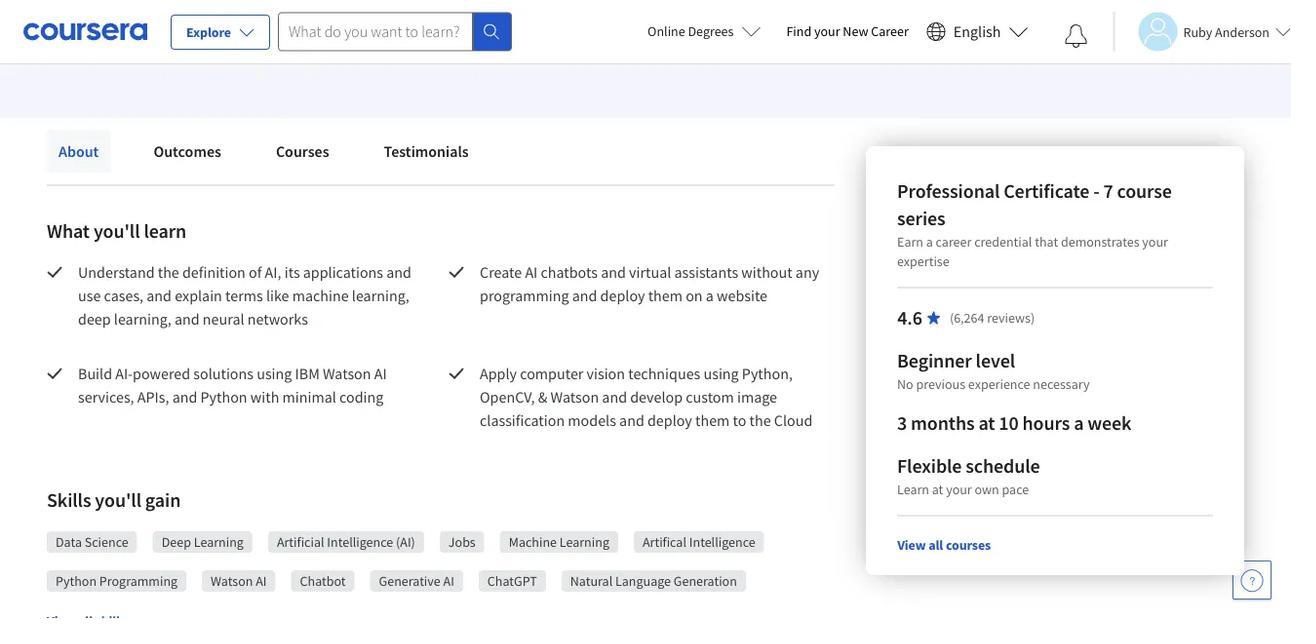 Task type: locate. For each thing, give the bounding box(es) containing it.
you'll up science
[[95, 488, 141, 513]]

intelligence up generation
[[690, 534, 756, 551]]

using
[[257, 364, 292, 383], [704, 364, 739, 383]]

and inside 'build ai-powered solutions using ibm watson ai services, apis, and python with minimal coding'
[[172, 387, 197, 407]]

What do you want to learn? text field
[[278, 12, 473, 51]]

1 intelligence from the left
[[327, 534, 393, 551]]

programming
[[480, 286, 569, 305]]

ai right "generative"
[[443, 573, 455, 590]]

at
[[979, 411, 996, 436], [933, 481, 944, 499]]

natural language generation
[[571, 573, 737, 590]]

your down course
[[1143, 233, 1169, 251]]

learn
[[144, 219, 187, 243]]

you'll for what
[[94, 219, 140, 243]]

0 horizontal spatial them
[[649, 286, 683, 305]]

1 vertical spatial at
[[933, 481, 944, 499]]

them inside apply computer vision techniques using python, opencv, & watson and develop custom image classification models and deploy them to the cloud
[[696, 411, 730, 430]]

&
[[538, 387, 548, 407]]

3 months at 10 hours a week
[[898, 411, 1132, 436]]

machine
[[292, 286, 349, 305]]

help center image
[[1241, 569, 1265, 592]]

with
[[251, 387, 279, 407]]

and
[[387, 262, 412, 282], [601, 262, 626, 282], [147, 286, 172, 305], [572, 286, 598, 305], [175, 309, 200, 329], [172, 387, 197, 407], [602, 387, 627, 407], [620, 411, 645, 430]]

online degrees
[[648, 22, 734, 40]]

0 vertical spatial you'll
[[94, 219, 140, 243]]

to left start
[[328, 3, 340, 20]]

2 using from the left
[[704, 364, 739, 383]]

learning, down applications
[[352, 286, 410, 305]]

at right learn
[[933, 481, 944, 499]]

deploy down develop
[[648, 411, 693, 430]]

a right on
[[706, 286, 714, 305]]

2 intelligence from the left
[[690, 534, 756, 551]]

1 vertical spatial you'll
[[95, 488, 141, 513]]

1 horizontal spatial learning
[[560, 534, 610, 551]]

no
[[898, 376, 914, 393]]

ai inside create ai chatbots and virtual assistants without any programming and deploy them on a website
[[525, 262, 538, 282]]

courses
[[276, 141, 329, 161]]

you'll up the understand
[[94, 219, 140, 243]]

intelligence left (ai)
[[327, 534, 393, 551]]

0 vertical spatial a
[[927, 233, 934, 251]]

0 horizontal spatial intelligence
[[327, 534, 393, 551]]

and left virtual
[[601, 262, 626, 282]]

10
[[999, 411, 1019, 436]]

1 horizontal spatial a
[[927, 233, 934, 251]]

solutions
[[194, 364, 254, 383]]

2 vertical spatial a
[[1074, 411, 1084, 436]]

1 horizontal spatial learning,
[[352, 286, 410, 305]]

and down develop
[[620, 411, 645, 430]]

1 horizontal spatial them
[[696, 411, 730, 430]]

1 horizontal spatial intelligence
[[690, 534, 756, 551]]

0 horizontal spatial the
[[158, 262, 179, 282]]

0 vertical spatial them
[[649, 286, 683, 305]]

0 horizontal spatial deploy
[[601, 286, 645, 305]]

2 learning from the left
[[560, 534, 610, 551]]

applications
[[303, 262, 384, 282]]

free
[[495, 3, 517, 20]]

language
[[616, 573, 671, 590]]

them inside create ai chatbots and virtual assistants without any programming and deploy them on a website
[[649, 286, 683, 305]]

flexible
[[898, 454, 962, 479]]

create ai chatbots and virtual assistants without any programming and deploy them on a website
[[480, 262, 823, 305]]

terms
[[225, 286, 263, 305]]

a inside professional certificate - 7 course series earn a career credential that demonstrates your expertise
[[927, 233, 934, 251]]

opencv,
[[480, 387, 535, 407]]

1 horizontal spatial at
[[979, 411, 996, 436]]

0 vertical spatial to
[[328, 3, 340, 20]]

trial
[[520, 3, 543, 20]]

explain
[[175, 286, 222, 305]]

0 horizontal spatial learning
[[194, 534, 244, 551]]

0 horizontal spatial at
[[933, 481, 944, 499]]

ai left chatbot
[[256, 573, 267, 590]]

using inside 'build ai-powered solutions using ibm watson ai services, apis, and python with minimal coding'
[[257, 364, 292, 383]]

1 horizontal spatial to
[[733, 411, 747, 430]]

any
[[796, 262, 820, 282]]

professional certificate - 7 course series earn a career credential that demonstrates your expertise
[[898, 179, 1173, 270]]

the down image
[[750, 411, 771, 430]]

1 using from the left
[[257, 364, 292, 383]]

try
[[221, 3, 239, 20]]

watson inside apply computer vision techniques using python, opencv, & watson and develop custom image classification models and deploy them to the cloud
[[551, 387, 599, 407]]

using inside apply computer vision techniques using python, opencv, & watson and develop custom image classification models and deploy them to the cloud
[[704, 364, 739, 383]]

0 horizontal spatial a
[[706, 286, 714, 305]]

financial
[[221, 30, 273, 47]]

programming
[[99, 573, 178, 590]]

ruby anderson button
[[1114, 12, 1292, 51]]

7-
[[400, 3, 411, 20]]

1 horizontal spatial watson
[[323, 364, 371, 383]]

7
[[1104, 179, 1114, 203]]

and right apis, on the bottom left
[[172, 387, 197, 407]]

free
[[144, 6, 174, 25]]

credential
[[975, 233, 1033, 251]]

0 horizontal spatial python
[[56, 573, 97, 590]]

ai
[[525, 262, 538, 282], [374, 364, 387, 383], [256, 573, 267, 590], [443, 573, 455, 590]]

(ai)
[[396, 534, 415, 551]]

watson up models
[[551, 387, 599, 407]]

to down image
[[733, 411, 747, 430]]

0 horizontal spatial watson
[[211, 573, 253, 590]]

explore
[[186, 23, 231, 41]]

coding
[[340, 387, 384, 407]]

for inside 'try for free: enroll to start your 7-day full access free trial financial aid available'
[[242, 3, 258, 20]]

financial aid available button
[[221, 30, 350, 47]]

your left own
[[947, 481, 972, 499]]

english
[[954, 22, 1002, 41]]

learning up natural
[[560, 534, 610, 551]]

learning for machine learning
[[560, 534, 610, 551]]

1 horizontal spatial python
[[201, 387, 247, 407]]

python down solutions
[[201, 387, 247, 407]]

1 vertical spatial to
[[733, 411, 747, 430]]

for
[[242, 3, 258, 20], [122, 6, 141, 25]]

understand the definition of ai, its applications and use cases, and explain terms like machine learning, deep learning, and neural networks
[[78, 262, 415, 329]]

0 vertical spatial watson
[[323, 364, 371, 383]]

2 horizontal spatial watson
[[551, 387, 599, 407]]

them
[[649, 286, 683, 305], [696, 411, 730, 430]]

build ai-powered solutions using ibm watson ai services, apis, and python with minimal coding
[[78, 364, 390, 407]]

chatbots
[[541, 262, 598, 282]]

0 vertical spatial the
[[158, 262, 179, 282]]

1 vertical spatial watson
[[551, 387, 599, 407]]

using for image
[[704, 364, 739, 383]]

coursera image
[[23, 16, 147, 47]]

your
[[371, 3, 397, 20], [815, 22, 841, 40], [1143, 233, 1169, 251], [947, 481, 972, 499]]

degrees
[[688, 22, 734, 40]]

for right try
[[242, 3, 258, 20]]

1 vertical spatial deploy
[[648, 411, 693, 430]]

like
[[266, 286, 289, 305]]

enroll up starts
[[78, 6, 119, 25]]

enroll for free starts nov 17
[[78, 6, 174, 43]]

learn
[[898, 481, 930, 499]]

and down the explain on the top left
[[175, 309, 200, 329]]

ai up programming
[[525, 262, 538, 282]]

0 vertical spatial deploy
[[601, 286, 645, 305]]

0 horizontal spatial enroll
[[78, 6, 119, 25]]

ibm
[[295, 364, 320, 383]]

learning, down cases,
[[114, 309, 171, 329]]

find your new career link
[[777, 20, 919, 44]]

experience
[[969, 376, 1031, 393]]

artifical intelligence
[[643, 534, 756, 551]]

english button
[[919, 0, 1037, 63]]

testimonials link
[[372, 130, 481, 173]]

1 vertical spatial a
[[706, 286, 714, 305]]

deploy inside create ai chatbots and virtual assistants without any programming and deploy them on a website
[[601, 286, 645, 305]]

2 vertical spatial watson
[[211, 573, 253, 590]]

python inside 'build ai-powered solutions using ibm watson ai services, apis, and python with minimal coding'
[[201, 387, 247, 407]]

find your new career
[[787, 22, 909, 40]]

and down chatbots
[[572, 286, 598, 305]]

python down the data
[[56, 573, 97, 590]]

1 vertical spatial them
[[696, 411, 730, 430]]

enroll inside enroll for free starts nov 17
[[78, 6, 119, 25]]

1 horizontal spatial enroll
[[291, 3, 325, 20]]

ai up 'coding'
[[374, 364, 387, 383]]

starts
[[90, 27, 123, 43]]

deploy down virtual
[[601, 286, 645, 305]]

for for try
[[242, 3, 258, 20]]

about
[[59, 141, 99, 161]]

watson up 'coding'
[[323, 364, 371, 383]]

0 vertical spatial python
[[201, 387, 247, 407]]

and right cases,
[[147, 286, 172, 305]]

a right earn on the right top of the page
[[927, 233, 934, 251]]

watson down deep learning
[[211, 573, 253, 590]]

None search field
[[278, 12, 512, 51]]

for up nov at the left top
[[122, 6, 141, 25]]

techniques
[[629, 364, 701, 383]]

ai for generative ai
[[443, 573, 455, 590]]

enroll up available
[[291, 3, 325, 20]]

for inside enroll for free starts nov 17
[[122, 6, 141, 25]]

access
[[455, 3, 492, 20]]

a
[[927, 233, 934, 251], [706, 286, 714, 305], [1074, 411, 1084, 436]]

ai,
[[265, 262, 281, 282]]

0 horizontal spatial to
[[328, 3, 340, 20]]

0 horizontal spatial using
[[257, 364, 292, 383]]

1 horizontal spatial deploy
[[648, 411, 693, 430]]

understand
[[78, 262, 155, 282]]

1 horizontal spatial for
[[242, 3, 258, 20]]

at left 10
[[979, 411, 996, 436]]

cloud
[[775, 411, 813, 430]]

1 learning from the left
[[194, 534, 244, 551]]

machine
[[509, 534, 557, 551]]

using up 'custom'
[[704, 364, 739, 383]]

0 horizontal spatial for
[[122, 6, 141, 25]]

1 vertical spatial learning,
[[114, 309, 171, 329]]

learning
[[194, 534, 244, 551], [560, 534, 610, 551]]

a left week on the bottom of the page
[[1074, 411, 1084, 436]]

learning,
[[352, 286, 410, 305], [114, 309, 171, 329]]

previous
[[917, 376, 966, 393]]

them down virtual
[[649, 286, 683, 305]]

your left the 7-
[[371, 3, 397, 20]]

generative ai
[[379, 573, 455, 590]]

2 horizontal spatial a
[[1074, 411, 1084, 436]]

learning right the deep
[[194, 534, 244, 551]]

certificate
[[1004, 179, 1090, 203]]

1 vertical spatial the
[[750, 411, 771, 430]]

1 horizontal spatial using
[[704, 364, 739, 383]]

level
[[976, 349, 1016, 373]]

them down 'custom'
[[696, 411, 730, 430]]

using up 'with'
[[257, 364, 292, 383]]

enroll
[[291, 3, 325, 20], [78, 6, 119, 25]]

all
[[929, 537, 944, 554]]

1 horizontal spatial the
[[750, 411, 771, 430]]

services,
[[78, 387, 134, 407]]

ai for create ai chatbots and virtual assistants without any programming and deploy them on a website
[[525, 262, 538, 282]]

the up the explain on the top left
[[158, 262, 179, 282]]



Task type: vqa. For each thing, say whether or not it's contained in the screenshot.
list box associated with Most Popular Specializations
no



Task type: describe. For each thing, give the bounding box(es) containing it.
data
[[56, 534, 82, 551]]

4.6
[[898, 306, 923, 330]]

apply
[[480, 364, 517, 383]]

chatbot
[[300, 573, 346, 590]]

outcomes link
[[142, 130, 233, 173]]

your right the find
[[815, 22, 841, 40]]

online degrees button
[[632, 10, 777, 53]]

beginner
[[898, 349, 973, 373]]

computer
[[520, 364, 584, 383]]

ruby anderson
[[1184, 23, 1270, 40]]

data science
[[56, 534, 129, 551]]

create
[[480, 262, 522, 282]]

professional
[[898, 179, 1000, 203]]

build
[[78, 364, 112, 383]]

career
[[872, 22, 909, 40]]

neural
[[203, 309, 244, 329]]

python,
[[742, 364, 793, 383]]

(6,264
[[950, 309, 985, 327]]

what
[[47, 219, 90, 243]]

show notifications image
[[1065, 24, 1088, 48]]

0 vertical spatial learning,
[[352, 286, 410, 305]]

apis,
[[137, 387, 169, 407]]

explore button
[[171, 15, 270, 50]]

enroll inside 'try for free: enroll to start your 7-day full access free trial financial aid available'
[[291, 3, 325, 20]]

new
[[843, 22, 869, 40]]

deploy inside apply computer vision techniques using python, opencv, & watson and develop custom image classification models and deploy them to the cloud
[[648, 411, 693, 430]]

skills
[[47, 488, 91, 513]]

python programming
[[56, 573, 178, 590]]

learning for deep learning
[[194, 534, 244, 551]]

start
[[342, 3, 368, 20]]

deep
[[162, 534, 191, 551]]

virtual
[[629, 262, 672, 282]]

ai inside 'build ai-powered solutions using ibm watson ai services, apis, and python with minimal coding'
[[374, 364, 387, 383]]

machine learning
[[509, 534, 610, 551]]

courses link
[[264, 130, 341, 173]]

courses
[[946, 537, 991, 554]]

testimonials
[[384, 141, 469, 161]]

about link
[[47, 130, 111, 173]]

your inside 'try for free: enroll to start your 7-day full access free trial financial aid available'
[[371, 3, 397, 20]]

artificial intelligence (ai)
[[277, 534, 415, 551]]

image
[[738, 387, 778, 407]]

you'll for skills
[[95, 488, 141, 513]]

17
[[149, 27, 162, 43]]

generative
[[379, 573, 441, 590]]

to inside apply computer vision techniques using python, opencv, & watson and develop custom image classification models and deploy them to the cloud
[[733, 411, 747, 430]]

series
[[898, 206, 946, 231]]

-
[[1094, 179, 1100, 203]]

develop
[[631, 387, 683, 407]]

flexible schedule learn at your own pace
[[898, 454, 1041, 499]]

ruby
[[1184, 23, 1213, 40]]

view all courses
[[898, 537, 991, 554]]

chatgpt
[[488, 573, 537, 590]]

at inside 'flexible schedule learn at your own pace'
[[933, 481, 944, 499]]

your inside professional certificate - 7 course series earn a career credential that demonstrates your expertise
[[1143, 233, 1169, 251]]

using for with
[[257, 364, 292, 383]]

ai for watson ai
[[256, 573, 267, 590]]

own
[[975, 481, 1000, 499]]

intelligence for artificial
[[327, 534, 393, 551]]

the inside understand the definition of ai, its applications and use cases, and explain terms like machine learning, deep learning, and neural networks
[[158, 262, 179, 282]]

0 horizontal spatial learning,
[[114, 309, 171, 329]]

watson inside 'build ai-powered solutions using ibm watson ai services, apis, and python with minimal coding'
[[323, 364, 371, 383]]

of
[[249, 262, 262, 282]]

skills you'll gain
[[47, 488, 181, 513]]

definition
[[182, 262, 246, 282]]

to inside 'try for free: enroll to start your 7-day full access free trial financial aid available'
[[328, 3, 340, 20]]

try for free: enroll to start your 7-day full access free trial financial aid available
[[221, 3, 543, 47]]

available
[[297, 30, 350, 47]]

1 vertical spatial python
[[56, 573, 97, 590]]

outcomes
[[154, 141, 221, 161]]

science
[[85, 534, 129, 551]]

apply computer vision techniques using python, opencv, & watson and develop custom image classification models and deploy them to the cloud
[[480, 364, 816, 430]]

hours
[[1023, 411, 1071, 436]]

months
[[911, 411, 975, 436]]

full
[[434, 3, 453, 20]]

and down vision
[[602, 387, 627, 407]]

necessary
[[1034, 376, 1090, 393]]

your inside 'flexible schedule learn at your own pace'
[[947, 481, 972, 499]]

and right applications
[[387, 262, 412, 282]]

(6,264 reviews)
[[950, 309, 1035, 327]]

demonstrates
[[1062, 233, 1140, 251]]

intelligence for artifical
[[690, 534, 756, 551]]

networks
[[248, 309, 308, 329]]

for for enroll
[[122, 6, 141, 25]]

its
[[285, 262, 300, 282]]

view
[[898, 537, 926, 554]]

classification
[[480, 411, 565, 430]]

0 vertical spatial at
[[979, 411, 996, 436]]

vision
[[587, 364, 625, 383]]

minimal
[[283, 387, 336, 407]]

natural
[[571, 573, 613, 590]]

career
[[936, 233, 972, 251]]

online
[[648, 22, 686, 40]]

a inside create ai chatbots and virtual assistants without any programming and deploy them on a website
[[706, 286, 714, 305]]

assistants
[[675, 262, 739, 282]]

earn
[[898, 233, 924, 251]]

the inside apply computer vision techniques using python, opencv, & watson and develop custom image classification models and deploy them to the cloud
[[750, 411, 771, 430]]

use
[[78, 286, 101, 305]]

view all courses link
[[898, 537, 991, 554]]

week
[[1088, 411, 1132, 436]]



